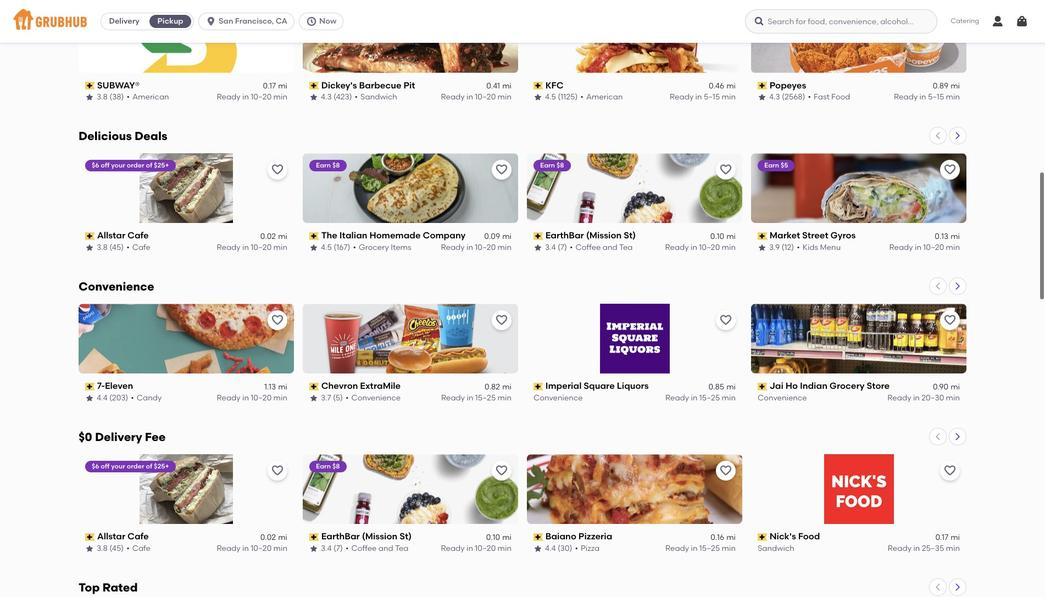Task type: locate. For each thing, give the bounding box(es) containing it.
ready for kfc logo
[[670, 92, 694, 102]]

1 caret right icon image from the top
[[953, 132, 962, 140]]

4.4 (203)
[[97, 393, 128, 403]]

order down $0 delivery fee
[[127, 463, 144, 470]]

ready for the italian homemade company logo
[[441, 243, 465, 252]]

of right now
[[370, 11, 377, 19]]

2 4.3 from the left
[[769, 92, 780, 102]]

min for kfc logo
[[722, 92, 736, 102]]

4.4 down 7-
[[97, 393, 107, 403]]

order right now
[[351, 11, 369, 19]]

1 horizontal spatial 0.10 mi
[[710, 232, 736, 241]]

3.8 (45)
[[97, 243, 124, 252], [97, 544, 124, 553]]

save this restaurant image
[[271, 13, 284, 26], [943, 13, 957, 26], [271, 163, 284, 177], [495, 163, 508, 177], [719, 163, 732, 177], [943, 163, 957, 177], [271, 314, 284, 327], [495, 314, 508, 327], [719, 314, 732, 327], [271, 464, 284, 478], [495, 464, 508, 478], [719, 464, 732, 478], [943, 464, 957, 478]]

2 allstar cafe from the top
[[97, 531, 149, 542]]

0 vertical spatial tea
[[619, 243, 633, 252]]

$6 off your order of $25+ for delivery
[[92, 463, 169, 470]]

now button
[[299, 13, 348, 30]]

caret right icon image up save this restaurant icon
[[953, 282, 962, 291]]

3 caret right icon image from the top
[[953, 433, 962, 441]]

0 vertical spatial $6
[[92, 162, 99, 169]]

subscription pass image for kfc
[[534, 82, 543, 89]]

0 vertical spatial $6 off your order of $25+
[[92, 162, 169, 169]]

0 vertical spatial your
[[335, 11, 349, 19]]

(2568)
[[782, 92, 805, 102]]

pizzeria
[[579, 531, 612, 542]]

in for kfc logo
[[695, 92, 702, 102]]

pizza
[[581, 544, 600, 553]]

caret right icon image down the 0.90 mi
[[953, 433, 962, 441]]

ready in 5–15 min down 0.46
[[670, 92, 736, 102]]

3.8 (45) for delicious
[[97, 243, 124, 252]]

3.4 for topmost earthbar (mission st) logo
[[545, 243, 556, 252]]

ready
[[217, 92, 240, 102], [441, 92, 465, 102], [670, 92, 694, 102], [894, 92, 918, 102], [217, 243, 240, 252], [441, 243, 465, 252], [665, 243, 689, 252], [889, 243, 913, 252], [217, 393, 240, 403], [441, 393, 465, 403], [665, 393, 689, 403], [888, 393, 911, 403], [217, 544, 240, 553], [441, 544, 465, 553], [665, 544, 689, 553], [888, 544, 912, 553]]

1 horizontal spatial food
[[831, 92, 850, 102]]

1 horizontal spatial svg image
[[754, 16, 765, 27]]

0.82 mi
[[485, 382, 512, 392]]

min for subway® logo at the top left of the page
[[273, 92, 287, 102]]

grocery down the italian homemade company
[[359, 243, 389, 252]]

0 horizontal spatial 4.3
[[321, 92, 332, 102]]

0.02 for delicious deals
[[260, 232, 276, 241]]

1 vertical spatial $5
[[781, 162, 788, 169]]

2 0.02 from the top
[[260, 533, 276, 542]]

subscription pass image for jai ho indian grocery store
[[758, 383, 767, 390]]

star icon image
[[85, 93, 94, 102], [309, 93, 318, 102], [534, 93, 542, 102], [758, 93, 767, 102], [85, 244, 94, 252], [309, 244, 318, 252], [534, 244, 542, 252], [758, 244, 767, 252], [85, 394, 94, 403], [309, 394, 318, 403], [85, 545, 94, 553], [309, 545, 318, 553], [534, 545, 542, 553]]

1 vertical spatial 0.02
[[260, 533, 276, 542]]

subway® logo image
[[79, 3, 294, 73]]

1 horizontal spatial 3.4 (7)
[[545, 243, 567, 252]]

ready in 15–25 min
[[441, 393, 512, 403], [665, 393, 736, 403], [665, 544, 736, 553]]

min
[[273, 92, 287, 102], [498, 92, 512, 102], [722, 92, 736, 102], [946, 92, 960, 102], [273, 243, 287, 252], [498, 243, 512, 252], [722, 243, 736, 252], [946, 243, 960, 252], [273, 393, 287, 403], [498, 393, 512, 403], [722, 393, 736, 403], [946, 393, 960, 403], [273, 544, 287, 553], [498, 544, 512, 553], [722, 544, 736, 553], [946, 544, 960, 553]]

earn
[[316, 162, 331, 169], [540, 162, 555, 169], [764, 162, 779, 169], [316, 463, 331, 470]]

delivery inside button
[[109, 16, 139, 26]]

subscription pass image left nick's
[[758, 533, 767, 541]]

mi for chevron extramile logo
[[502, 382, 512, 392]]

0 vertical spatial 3.8
[[97, 92, 108, 102]]

in for popeyes logo
[[920, 92, 926, 102]]

• fast food
[[808, 92, 850, 102]]

Search for food, convenience, alcohol... search field
[[745, 9, 938, 34]]

1 ready in 5–15 min from the left
[[670, 92, 736, 102]]

1 vertical spatial 0.17
[[935, 533, 949, 542]]

min for the italian homemade company logo
[[498, 243, 512, 252]]

0.16 mi
[[711, 533, 736, 542]]

$6 off your order of $25+ for deals
[[92, 162, 169, 169]]

0 horizontal spatial american
[[132, 92, 169, 102]]

(7)
[[558, 243, 567, 252], [333, 544, 343, 553]]

1 american from the left
[[132, 92, 169, 102]]

2 vertical spatial off
[[101, 463, 110, 470]]

3.8 for delicious
[[97, 243, 108, 252]]

• american for kfc
[[580, 92, 623, 102]]

subscription pass image left baiano
[[534, 533, 543, 541]]

$5
[[316, 11, 323, 19], [781, 162, 788, 169]]

ready for allstar cafe logo associated with delicious deals
[[217, 243, 240, 252]]

1 vertical spatial tea
[[395, 544, 409, 553]]

ready in 5–15 min down 0.89
[[894, 92, 960, 102]]

15–25 for convenience
[[699, 393, 720, 403]]

0 vertical spatial allstar cafe logo image
[[140, 154, 233, 223]]

subscription pass image up "top"
[[85, 533, 95, 541]]

caret right icon image down 0.89 mi
[[953, 132, 962, 140]]

1 (45) from the top
[[109, 243, 124, 252]]

ready for 7-eleven logo
[[217, 393, 240, 403]]

2 0.02 mi from the top
[[260, 533, 287, 542]]

4.5 for kfc
[[545, 92, 556, 102]]

subscription pass image left chevron
[[309, 383, 319, 390]]

earn $8 for delicious deals
[[316, 162, 340, 169]]

caret right icon image down "ready in 25–35 min"
[[953, 583, 962, 592]]

0.10
[[710, 232, 724, 241], [486, 533, 500, 542]]

delivery right $0
[[95, 430, 142, 444]]

1 vertical spatial off
[[101, 162, 110, 169]]

popeyes logo image
[[751, 3, 967, 73]]

1 • american from the left
[[127, 92, 169, 102]]

star icon image for 7-eleven logo
[[85, 394, 94, 403]]

0 vertical spatial 3.8 (45)
[[97, 243, 124, 252]]

2 caret right icon image from the top
[[953, 282, 962, 291]]

order down delicious deals
[[127, 162, 144, 169]]

off
[[325, 11, 334, 19], [101, 162, 110, 169], [101, 463, 110, 470]]

0 vertical spatial 0.17 mi
[[263, 81, 287, 91]]

in for market street gyros logo
[[915, 243, 921, 252]]

$25+ for delicious deals
[[154, 162, 169, 169]]

1 vertical spatial 0.10 mi
[[486, 533, 512, 542]]

$6 for delicious
[[92, 162, 99, 169]]

1 horizontal spatial 0.17
[[935, 533, 949, 542]]

1 vertical spatial earthbar (mission st) logo image
[[303, 455, 518, 524]]

caret left icon image
[[934, 132, 942, 140], [934, 282, 942, 291], [934, 433, 942, 441], [934, 583, 942, 592]]

caret left icon image down 0.13 at the right
[[934, 282, 942, 291]]

1 4.3 from the left
[[321, 92, 332, 102]]

1 horizontal spatial • american
[[580, 92, 623, 102]]

1 3.8 (45) from the top
[[97, 243, 124, 252]]

0 horizontal spatial earthbar (mission st)
[[321, 531, 412, 542]]

• for dickey's barbecue pit logo
[[355, 92, 358, 102]]

ready in 15–25 min down 0.85
[[665, 393, 736, 403]]

5–15 down 0.89
[[928, 92, 944, 102]]

4.5 down the the
[[321, 243, 332, 252]]

allstar cafe
[[97, 230, 149, 241], [97, 531, 149, 542]]

st)
[[624, 230, 636, 241], [400, 531, 412, 542]]

1 horizontal spatial (7)
[[558, 243, 567, 252]]

• for the italian homemade company logo
[[353, 243, 356, 252]]

0.17 mi for subway®
[[263, 81, 287, 91]]

grocery
[[359, 243, 389, 252], [830, 381, 865, 391]]

francisco,
[[235, 16, 274, 26]]

nick's food
[[770, 531, 820, 542]]

1 5–15 from the left
[[704, 92, 720, 102]]

3.7
[[321, 393, 331, 403]]

2 (45) from the top
[[109, 544, 124, 553]]

$25+
[[378, 11, 393, 19], [154, 162, 169, 169], [154, 463, 169, 470]]

off down $0 delivery fee
[[101, 463, 110, 470]]

star icon image for allstar cafe logo associated with delicious deals
[[85, 244, 94, 252]]

2 3.8 from the top
[[97, 243, 108, 252]]

0 vertical spatial $25+
[[378, 11, 393, 19]]

ready for jai ho indian grocery store logo
[[888, 393, 911, 403]]

mi for jai ho indian grocery store logo
[[951, 382, 960, 392]]

0 vertical spatial allstar
[[97, 230, 125, 241]]

$6 off your order of $25+ down $0 delivery fee
[[92, 463, 169, 470]]

25–35
[[922, 544, 944, 553]]

0 horizontal spatial food
[[798, 531, 820, 542]]

$6 off your order of $25+
[[92, 162, 169, 169], [92, 463, 169, 470]]

1 horizontal spatial earthbar (mission st) logo image
[[527, 154, 742, 223]]

grocery left store on the bottom right of page
[[830, 381, 865, 391]]

0 horizontal spatial $5
[[316, 11, 323, 19]]

mi for dickey's barbecue pit logo
[[502, 81, 512, 91]]

2 allstar cafe logo image from the top
[[140, 455, 233, 524]]

0 vertical spatial 0.02 mi
[[260, 232, 287, 241]]

in for the italian homemade company logo
[[467, 243, 473, 252]]

caret left icon image down 20–30
[[934, 433, 942, 441]]

imperial
[[545, 381, 582, 391]]

subscription pass image for popeyes
[[758, 82, 767, 89]]

the italian homemade company
[[321, 230, 466, 241]]

star icon image for popeyes logo
[[758, 93, 767, 102]]

ready in 15–25 min down 0.16
[[665, 544, 736, 553]]

svg image inside 'now' button
[[306, 16, 317, 27]]

0 vertical spatial 0.02
[[260, 232, 276, 241]]

4.4
[[97, 393, 107, 403], [545, 544, 556, 553]]

$0
[[79, 430, 92, 444]]

2 $6 off your order of $25+ from the top
[[92, 463, 169, 470]]

american right the (38)
[[132, 92, 169, 102]]

1 vertical spatial 3.4
[[321, 544, 332, 553]]

tea for the bottom earthbar (mission st) logo
[[395, 544, 409, 553]]

$8 for delicious deals
[[332, 162, 340, 169]]

1 vertical spatial earthbar
[[321, 531, 360, 542]]

ready for chevron extramile logo
[[441, 393, 465, 403]]

square
[[584, 381, 615, 391]]

0 horizontal spatial svg image
[[306, 16, 317, 27]]

subscription pass image left market
[[758, 232, 767, 240]]

tea
[[619, 243, 633, 252], [395, 544, 409, 553]]

0.17 mi
[[263, 81, 287, 91], [935, 533, 960, 542]]

0 horizontal spatial grocery
[[359, 243, 389, 252]]

0.17 for nick's food
[[935, 533, 949, 542]]

1 horizontal spatial 0.17 mi
[[935, 533, 960, 542]]

nick's
[[770, 531, 796, 542]]

subscription pass image left 7-
[[85, 383, 95, 390]]

0 horizontal spatial 4.4
[[97, 393, 107, 403]]

ready for dickey's barbecue pit logo
[[441, 92, 465, 102]]

0 vertical spatial 4.4
[[97, 393, 107, 403]]

0 horizontal spatial and
[[379, 544, 393, 553]]

1 vertical spatial 3.8
[[97, 243, 108, 252]]

• for allstar cafe logo related to $0 delivery fee
[[126, 544, 130, 553]]

0 vertical spatial 0.17
[[263, 81, 276, 91]]

$6 for $0
[[92, 463, 99, 470]]

1 vertical spatial 0.02 mi
[[260, 533, 287, 542]]

1 allstar cafe from the top
[[97, 230, 149, 241]]

15–25 for $0 delivery fee
[[699, 544, 720, 553]]

0 horizontal spatial sandwich
[[361, 92, 397, 102]]

2 vertical spatial of
[[146, 463, 152, 470]]

ready in 10–20 min
[[217, 92, 287, 102], [441, 92, 512, 102], [217, 243, 287, 252], [441, 243, 512, 252], [665, 243, 736, 252], [889, 243, 960, 252], [217, 393, 287, 403], [217, 544, 287, 553], [441, 544, 512, 553]]

2 3.8 (45) from the top
[[97, 544, 124, 553]]

food right nick's
[[798, 531, 820, 542]]

0 horizontal spatial 0.17 mi
[[263, 81, 287, 91]]

1 horizontal spatial grocery
[[830, 381, 865, 391]]

subscription pass image
[[534, 82, 543, 89], [758, 82, 767, 89], [758, 232, 767, 240], [85, 383, 95, 390], [309, 383, 319, 390], [758, 383, 767, 390], [85, 533, 95, 541], [534, 533, 543, 541], [758, 533, 767, 541]]

1 vertical spatial 0.10
[[486, 533, 500, 542]]

(12)
[[782, 243, 794, 252]]

2 vertical spatial 3.8
[[97, 544, 108, 553]]

1 vertical spatial food
[[798, 531, 820, 542]]

0 vertical spatial (mission
[[586, 230, 622, 241]]

american
[[132, 92, 169, 102], [586, 92, 623, 102]]

subscription pass image for nick's food
[[758, 533, 767, 541]]

subscription pass image left 'popeyes'
[[758, 82, 767, 89]]

1 0.02 from the top
[[260, 232, 276, 241]]

caret left icon image down '25–35'
[[934, 583, 942, 592]]

1 vertical spatial order
[[127, 162, 144, 169]]

0 horizontal spatial earthbar
[[321, 531, 360, 542]]

1 horizontal spatial ready in 5–15 min
[[894, 92, 960, 102]]

your
[[335, 11, 349, 19], [111, 162, 125, 169], [111, 463, 125, 470]]

caret right icon image
[[953, 132, 962, 140], [953, 282, 962, 291], [953, 433, 962, 441], [953, 583, 962, 592]]

2 5–15 from the left
[[928, 92, 944, 102]]

$6 down $0
[[92, 463, 99, 470]]

0 vertical spatial delivery
[[109, 16, 139, 26]]

3.9 (12)
[[769, 243, 794, 252]]

4.3 left the "(423)"
[[321, 92, 332, 102]]

3.4 for the bottom earthbar (mission st) logo
[[321, 544, 332, 553]]

4.4 left (30)
[[545, 544, 556, 553]]

$5 off your order of $25+
[[316, 11, 393, 19]]

0 horizontal spatial (7)
[[333, 544, 343, 553]]

1 horizontal spatial st)
[[624, 230, 636, 241]]

4.3 for popeyes
[[769, 92, 780, 102]]

4.3 down 'popeyes'
[[769, 92, 780, 102]]

off right ca
[[325, 11, 334, 19]]

earthbar (mission st) logo image
[[527, 154, 742, 223], [303, 455, 518, 524]]

0 horizontal spatial 0.10 mi
[[486, 533, 512, 542]]

1 • cafe from the top
[[126, 243, 151, 252]]

caret left icon image down 0.89
[[934, 132, 942, 140]]

(45) for deals
[[109, 243, 124, 252]]

of down deals
[[146, 162, 152, 169]]

0 horizontal spatial earthbar (mission st) logo image
[[303, 455, 518, 524]]

2 $6 from the top
[[92, 463, 99, 470]]

american right (1125)
[[586, 92, 623, 102]]

delivery left pickup
[[109, 16, 139, 26]]

$6 down delicious
[[92, 162, 99, 169]]

• american right the (38)
[[127, 92, 169, 102]]

pickup button
[[147, 13, 193, 30]]

• candy
[[131, 393, 162, 403]]

your for deals
[[111, 162, 125, 169]]

mi
[[278, 81, 287, 91], [502, 81, 512, 91], [727, 81, 736, 91], [951, 81, 960, 91], [278, 232, 287, 241], [502, 232, 512, 241], [727, 232, 736, 241], [951, 232, 960, 241], [278, 382, 287, 392], [502, 382, 512, 392], [727, 382, 736, 392], [951, 382, 960, 392], [278, 533, 287, 542], [502, 533, 512, 542], [727, 533, 736, 542], [951, 533, 960, 542]]

2 ready in 5–15 min from the left
[[894, 92, 960, 102]]

15–25 down 0.85
[[699, 393, 720, 403]]

1 vertical spatial sandwich
[[758, 544, 794, 553]]

1 vertical spatial (45)
[[109, 544, 124, 553]]

•
[[127, 92, 130, 102], [355, 92, 358, 102], [580, 92, 583, 102], [808, 92, 811, 102], [126, 243, 130, 252], [353, 243, 356, 252], [570, 243, 573, 252], [797, 243, 800, 252], [131, 393, 134, 403], [346, 393, 349, 403], [126, 544, 130, 553], [346, 544, 349, 553], [575, 544, 578, 553]]

• cafe
[[126, 243, 151, 252], [126, 544, 151, 553]]

1 vertical spatial $6
[[92, 463, 99, 470]]

7-eleven
[[97, 381, 133, 391]]

eleven
[[105, 381, 133, 391]]

1 horizontal spatial 4.3
[[769, 92, 780, 102]]

2 allstar from the top
[[97, 531, 125, 542]]

subscription pass image left kfc
[[534, 82, 543, 89]]

allstar cafe logo image
[[140, 154, 233, 223], [140, 455, 233, 524]]

coffee
[[576, 243, 601, 252], [351, 544, 377, 553]]

2 • american from the left
[[580, 92, 623, 102]]

pickup
[[157, 16, 183, 26]]

3.4 (7)
[[545, 243, 567, 252], [321, 544, 343, 553]]

ready in 5–15 min for popeyes
[[894, 92, 960, 102]]

earn $8 for $0 delivery fee
[[316, 463, 340, 470]]

• for allstar cafe logo associated with delicious deals
[[126, 243, 130, 252]]

• pizza
[[575, 544, 600, 553]]

liquors
[[617, 381, 649, 391]]

0 vertical spatial 4.5
[[545, 92, 556, 102]]

0 vertical spatial and
[[603, 243, 618, 252]]

3 caret left icon image from the top
[[934, 433, 942, 441]]

1 vertical spatial 0.17 mi
[[935, 533, 960, 542]]

san francisco, ca
[[219, 16, 287, 26]]

0 vertical spatial order
[[351, 11, 369, 19]]

convenience
[[79, 280, 154, 294], [351, 393, 401, 403], [534, 393, 583, 403], [758, 393, 807, 403]]

1 horizontal spatial • coffee and tea
[[570, 243, 633, 252]]

5–15 down 0.46
[[704, 92, 720, 102]]

2 • cafe from the top
[[126, 544, 151, 553]]

4 caret left icon image from the top
[[934, 583, 942, 592]]

0 vertical spatial • coffee and tea
[[570, 243, 633, 252]]

4.5 down kfc
[[545, 92, 556, 102]]

• kids menu
[[797, 243, 841, 252]]

tea for topmost earthbar (mission st) logo
[[619, 243, 633, 252]]

main navigation navigation
[[0, 0, 1045, 43]]

1 $6 off your order of $25+ from the top
[[92, 162, 169, 169]]

svg image
[[1015, 15, 1029, 28], [206, 16, 217, 27]]

jai ho indian grocery store
[[770, 381, 890, 391]]

$25+ for $0 delivery fee
[[154, 463, 169, 470]]

chevron
[[321, 381, 358, 391]]

sandwich down nick's
[[758, 544, 794, 553]]

gyros
[[831, 230, 856, 241]]

10–20 for market street gyros logo
[[923, 243, 944, 252]]

of down "fee"
[[146, 463, 152, 470]]

1 vertical spatial earthbar (mission st)
[[321, 531, 412, 542]]

1 horizontal spatial 4.4
[[545, 544, 556, 553]]

in for nick's food logo
[[913, 544, 920, 553]]

allstar for delicious
[[97, 230, 125, 241]]

sandwich down barbecue
[[361, 92, 397, 102]]

1 horizontal spatial sandwich
[[758, 544, 794, 553]]

0 vertical spatial 0.10
[[710, 232, 724, 241]]

1 vertical spatial your
[[111, 162, 125, 169]]

1 vertical spatial $25+
[[154, 162, 169, 169]]

ready in 10–20 min for the italian homemade company logo
[[441, 243, 512, 252]]

0.02 for $0 delivery fee
[[260, 533, 276, 542]]

in for dickey's barbecue pit logo
[[467, 92, 473, 102]]

1 horizontal spatial coffee
[[576, 243, 601, 252]]

1 horizontal spatial (mission
[[586, 230, 622, 241]]

0 vertical spatial allstar cafe
[[97, 230, 149, 241]]

0.13
[[935, 232, 949, 241]]

• american right (1125)
[[580, 92, 623, 102]]

(45) for delivery
[[109, 544, 124, 553]]

0 horizontal spatial 5–15
[[704, 92, 720, 102]]

4.5
[[545, 92, 556, 102], [321, 243, 332, 252]]

american for subway®
[[132, 92, 169, 102]]

3.8 for $0
[[97, 544, 108, 553]]

15–25 down 0.16
[[699, 544, 720, 553]]

ready in 5–15 min for kfc
[[670, 92, 736, 102]]

0.41
[[486, 81, 500, 91]]

1 vertical spatial 3.4 (7)
[[321, 544, 343, 553]]

3 3.8 from the top
[[97, 544, 108, 553]]

of for delivery
[[146, 463, 152, 470]]

1 horizontal spatial earthbar (mission st)
[[545, 230, 636, 241]]

save this restaurant button
[[268, 10, 287, 29], [940, 10, 960, 29], [268, 160, 287, 180], [492, 160, 512, 180], [716, 160, 736, 180], [940, 160, 960, 180], [268, 311, 287, 330], [492, 311, 512, 330], [716, 311, 736, 330], [940, 311, 960, 330], [268, 461, 287, 481], [492, 461, 512, 481], [716, 461, 736, 481], [940, 461, 960, 481]]

ready for market street gyros logo
[[889, 243, 913, 252]]

min for allstar cafe logo associated with delicious deals
[[273, 243, 287, 252]]

ready in 10–20 min for dickey's barbecue pit logo
[[441, 92, 512, 102]]

0.02 mi
[[260, 232, 287, 241], [260, 533, 287, 542]]

indian
[[800, 381, 828, 391]]

subscription pass image left jai
[[758, 383, 767, 390]]

svg image
[[991, 15, 1004, 28], [306, 16, 317, 27], [754, 16, 765, 27]]

2 vertical spatial order
[[127, 463, 144, 470]]

2 american from the left
[[586, 92, 623, 102]]

1 0.02 mi from the top
[[260, 232, 287, 241]]

off down delicious
[[101, 162, 110, 169]]

baiano pizzeria
[[545, 531, 612, 542]]

7-eleven logo image
[[79, 304, 294, 374]]

(423)
[[334, 92, 352, 102]]

order
[[351, 11, 369, 19], [127, 162, 144, 169], [127, 463, 144, 470]]

subscription pass image
[[85, 82, 95, 89], [309, 82, 319, 89], [85, 232, 95, 240], [309, 232, 319, 240], [534, 232, 543, 240], [534, 383, 543, 390], [309, 533, 319, 541]]

0.17
[[263, 81, 276, 91], [935, 533, 949, 542]]

off for deals
[[101, 162, 110, 169]]

food right fast at the top right
[[831, 92, 850, 102]]

1 $6 from the top
[[92, 162, 99, 169]]

1 allstar cafe logo image from the top
[[140, 154, 233, 223]]

4 caret right icon image from the top
[[953, 583, 962, 592]]

in for 7-eleven logo
[[242, 393, 249, 403]]

4.4 for 7-
[[97, 393, 107, 403]]

fee
[[145, 430, 166, 444]]

1 allstar from the top
[[97, 230, 125, 241]]

15–25
[[475, 393, 496, 403], [699, 393, 720, 403], [699, 544, 720, 553]]

(1125)
[[558, 92, 578, 102]]

0 vertical spatial • cafe
[[126, 243, 151, 252]]

1 caret left icon image from the top
[[934, 132, 942, 140]]

$6 off your order of $25+ down delicious deals
[[92, 162, 169, 169]]

min for market street gyros logo
[[946, 243, 960, 252]]



Task type: describe. For each thing, give the bounding box(es) containing it.
ready for nick's food logo
[[888, 544, 912, 553]]

ready in 25–35 min
[[888, 544, 960, 553]]

now
[[319, 16, 337, 26]]

menu
[[820, 243, 841, 252]]

3.9
[[769, 243, 780, 252]]

0 vertical spatial st)
[[624, 230, 636, 241]]

top rated
[[79, 581, 138, 595]]

15–25 down 0.82
[[475, 393, 496, 403]]

0 vertical spatial of
[[370, 11, 377, 19]]

popeyes
[[770, 80, 806, 90]]

2 horizontal spatial svg image
[[991, 15, 1004, 28]]

subscription pass image for allstar cafe
[[85, 533, 95, 541]]

catering button
[[943, 9, 987, 34]]

• for chevron extramile logo
[[346, 393, 349, 403]]

• sandwich
[[355, 92, 397, 102]]

0 horizontal spatial st)
[[400, 531, 412, 542]]

7-
[[97, 381, 105, 391]]

in for jai ho indian grocery store logo
[[913, 393, 920, 403]]

in for imperial square liquors logo
[[691, 393, 698, 403]]

0 vertical spatial earthbar (mission st) logo image
[[527, 154, 742, 223]]

• american for subway®
[[127, 92, 169, 102]]

ready in 10–20 min for allstar cafe logo related to $0 delivery fee
[[217, 544, 287, 553]]

barbecue
[[359, 80, 401, 90]]

(167)
[[334, 243, 350, 252]]

ho
[[786, 381, 798, 391]]

0 vertical spatial 0.10 mi
[[710, 232, 736, 241]]

0.89
[[933, 81, 949, 91]]

ready in 10–20 min for 7-eleven logo
[[217, 393, 287, 403]]

• grocery items
[[353, 243, 411, 252]]

0.17 mi for nick's food
[[935, 533, 960, 542]]

ready in 15–25 min down 0.82
[[441, 393, 512, 403]]

4.5 (1125)
[[545, 92, 578, 102]]

allstar cafe logo image for $0 delivery fee
[[140, 455, 233, 524]]

caret right icon image for deals
[[953, 132, 962, 140]]

• cafe for delivery
[[126, 544, 151, 553]]

0.41 mi
[[486, 81, 512, 91]]

subscription pass image for baiano pizzeria
[[534, 533, 543, 541]]

allstar cafe logo image for delicious deals
[[140, 154, 233, 223]]

star icon image for chevron extramile logo
[[309, 394, 318, 403]]

pit
[[404, 80, 415, 90]]

mi for nick's food logo
[[951, 533, 960, 542]]

subway®
[[97, 80, 140, 90]]

chevron extramile logo image
[[303, 304, 518, 374]]

4.3 (423)
[[321, 92, 352, 102]]

2 caret left icon image from the top
[[934, 282, 942, 291]]

0.09
[[484, 232, 500, 241]]

0.82
[[485, 382, 500, 392]]

• for popeyes logo
[[808, 92, 811, 102]]

1 3.8 from the top
[[97, 92, 108, 102]]

your for delivery
[[111, 463, 125, 470]]

subscription pass image for 7-eleven
[[85, 383, 95, 390]]

order for deals
[[127, 162, 144, 169]]

dickey's barbecue pit logo image
[[303, 3, 518, 73]]

1.13 mi
[[264, 382, 287, 392]]

0 vertical spatial earthbar (mission st)
[[545, 230, 636, 241]]

mi for subway® logo at the top left of the page
[[278, 81, 287, 91]]

0 horizontal spatial 0.10
[[486, 533, 500, 542]]

kids
[[803, 243, 818, 252]]

delivery button
[[101, 13, 147, 30]]

dickey's barbecue pit
[[321, 80, 415, 90]]

in for chevron extramile logo
[[467, 393, 473, 403]]

dickey's
[[321, 80, 357, 90]]

in for allstar cafe logo related to $0 delivery fee
[[242, 544, 249, 553]]

0.90 mi
[[933, 382, 960, 392]]

star icon image for allstar cafe logo related to $0 delivery fee
[[85, 545, 94, 553]]

mi for imperial square liquors logo
[[727, 382, 736, 392]]

1 vertical spatial grocery
[[830, 381, 865, 391]]

3.7 (5)
[[321, 393, 343, 403]]

star icon image for subway® logo at the top left of the page
[[85, 93, 94, 102]]

0 horizontal spatial coffee
[[351, 544, 377, 553]]

0 vertical spatial sandwich
[[361, 92, 397, 102]]

ready in 20–30 min
[[888, 393, 960, 403]]

imperial square liquors logo image
[[600, 304, 670, 374]]

5–15 for popeyes
[[928, 92, 944, 102]]

(38)
[[109, 92, 124, 102]]

allstar cafe for deals
[[97, 230, 149, 241]]

0.16
[[711, 533, 724, 542]]

the italian homemade company logo image
[[303, 154, 518, 223]]

store
[[867, 381, 890, 391]]

1.13
[[264, 382, 276, 392]]

delicious
[[79, 129, 132, 143]]

4.5 for the italian homemade company
[[321, 243, 332, 252]]

save this restaurant image
[[943, 314, 957, 327]]

ready in 10–20 min for market street gyros logo
[[889, 243, 960, 252]]

mi for market street gyros logo
[[951, 232, 960, 241]]

1 horizontal spatial $5
[[781, 162, 788, 169]]

caret right icon image for delivery
[[953, 433, 962, 441]]

3.8 (38)
[[97, 92, 124, 102]]

0.85
[[709, 382, 724, 392]]

1 horizontal spatial 0.10
[[710, 232, 724, 241]]

1 vertical spatial delivery
[[95, 430, 142, 444]]

0.89 mi
[[933, 81, 960, 91]]

homemade
[[370, 230, 421, 241]]

ready in 10–20 min for allstar cafe logo associated with delicious deals
[[217, 243, 287, 252]]

0.02 mi for $0 delivery fee
[[260, 533, 287, 542]]

rated
[[103, 581, 138, 595]]

0 vertical spatial $5
[[316, 11, 323, 19]]

0.09 mi
[[484, 232, 512, 241]]

mi for popeyes logo
[[951, 81, 960, 91]]

• for kfc logo
[[580, 92, 583, 102]]

mi for allstar cafe logo related to $0 delivery fee
[[278, 533, 287, 542]]

ready for subway® logo at the top left of the page
[[217, 92, 240, 102]]

market
[[770, 230, 800, 241]]

items
[[391, 243, 411, 252]]

market street gyros logo image
[[751, 154, 967, 223]]

street
[[802, 230, 828, 241]]

ready for baiano pizzeria  logo
[[665, 544, 689, 553]]

min for baiano pizzeria  logo
[[722, 544, 736, 553]]

4.5 (167)
[[321, 243, 350, 252]]

in for allstar cafe logo associated with delicious deals
[[242, 243, 249, 252]]

(5)
[[333, 393, 343, 403]]

min for imperial square liquors logo
[[722, 393, 736, 403]]

star icon image for the italian homemade company logo
[[309, 244, 318, 252]]

san francisco, ca button
[[198, 13, 299, 30]]

imperial square liquors
[[545, 381, 649, 391]]

caret right icon image for rated
[[953, 583, 962, 592]]

star icon image for baiano pizzeria  logo
[[534, 545, 542, 553]]

fast
[[814, 92, 830, 102]]

star icon image for market street gyros logo
[[758, 244, 767, 252]]

san
[[219, 16, 233, 26]]

1 horizontal spatial svg image
[[1015, 15, 1029, 28]]

deals
[[135, 129, 167, 143]]

mi for kfc logo
[[727, 81, 736, 91]]

1 horizontal spatial and
[[603, 243, 618, 252]]

company
[[423, 230, 466, 241]]

kfc logo image
[[527, 3, 742, 73]]

4.3 (2568)
[[769, 92, 805, 102]]

0.46
[[709, 81, 724, 91]]

ca
[[276, 16, 287, 26]]

0.02 mi for delicious deals
[[260, 232, 287, 241]]

• cafe for deals
[[126, 243, 151, 252]]

delicious deals
[[79, 129, 167, 143]]

0 horizontal spatial (mission
[[362, 531, 397, 542]]

0 vertical spatial 3.4 (7)
[[545, 243, 567, 252]]

earn $5
[[764, 162, 788, 169]]

chevron extramile
[[321, 381, 401, 391]]

min for nick's food logo
[[946, 544, 960, 553]]

0 vertical spatial grocery
[[359, 243, 389, 252]]

kfc
[[545, 80, 564, 90]]

4.4 (30)
[[545, 544, 572, 553]]

ready for imperial square liquors logo
[[665, 393, 689, 403]]

min for popeyes logo
[[946, 92, 960, 102]]

star icon image for dickey's barbecue pit logo
[[309, 93, 318, 102]]

0 vertical spatial off
[[325, 11, 334, 19]]

extramile
[[360, 381, 401, 391]]

order for delivery
[[127, 463, 144, 470]]

jai ho indian grocery store logo image
[[751, 304, 967, 374]]

(203)
[[109, 393, 128, 403]]

baiano pizzeria  logo image
[[527, 455, 742, 524]]

catering
[[951, 17, 979, 25]]

mi for allstar cafe logo associated with delicious deals
[[278, 232, 287, 241]]

• convenience
[[346, 393, 401, 403]]

0.85 mi
[[709, 382, 736, 392]]

allstar for $0
[[97, 531, 125, 542]]

• for 7-eleven logo
[[131, 393, 134, 403]]

0 horizontal spatial 3.4 (7)
[[321, 544, 343, 553]]

svg image inside san francisco, ca button
[[206, 16, 217, 27]]

mi for 7-eleven logo
[[278, 382, 287, 392]]

ready in 15–25 min for $0 delivery fee
[[665, 544, 736, 553]]

american for kfc
[[586, 92, 623, 102]]

0 horizontal spatial • coffee and tea
[[346, 544, 409, 553]]

nick's food logo image
[[824, 455, 894, 524]]

1 horizontal spatial earthbar
[[545, 230, 584, 241]]

0.90
[[933, 382, 949, 392]]

10–20 for the italian homemade company logo
[[475, 243, 496, 252]]

candy
[[137, 393, 162, 403]]

10–20 for subway® logo at the top left of the page
[[251, 92, 272, 102]]

$0 delivery fee
[[79, 430, 166, 444]]

in for subway® logo at the top left of the page
[[242, 92, 249, 102]]

(30)
[[558, 544, 572, 553]]

$8 for $0 delivery fee
[[332, 463, 340, 470]]

market street gyros
[[770, 230, 856, 241]]

caret left icon image for delivery
[[934, 433, 942, 441]]

baiano
[[545, 531, 576, 542]]

top
[[79, 581, 100, 595]]

• for baiano pizzeria  logo
[[575, 544, 578, 553]]



Task type: vqa. For each thing, say whether or not it's contained in the screenshot.


